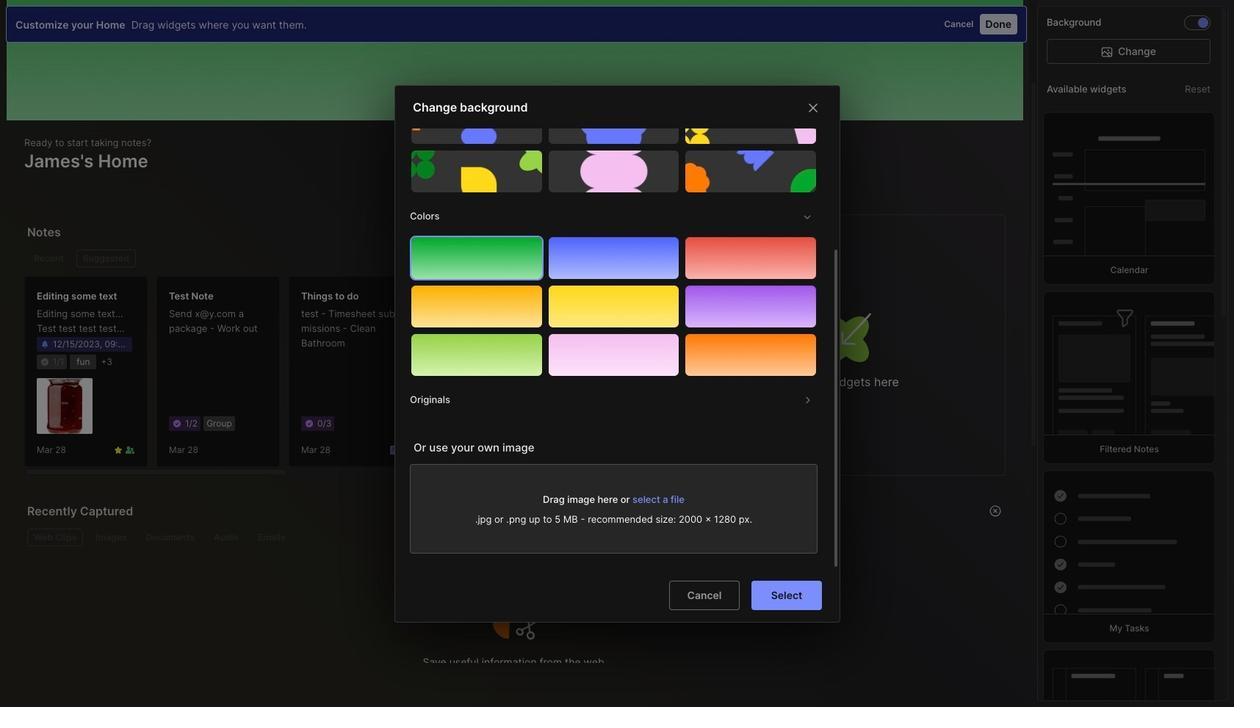 Task type: describe. For each thing, give the bounding box(es) containing it.
close image
[[805, 99, 822, 116]]



Task type: vqa. For each thing, say whether or not it's contained in the screenshot.
them.
no



